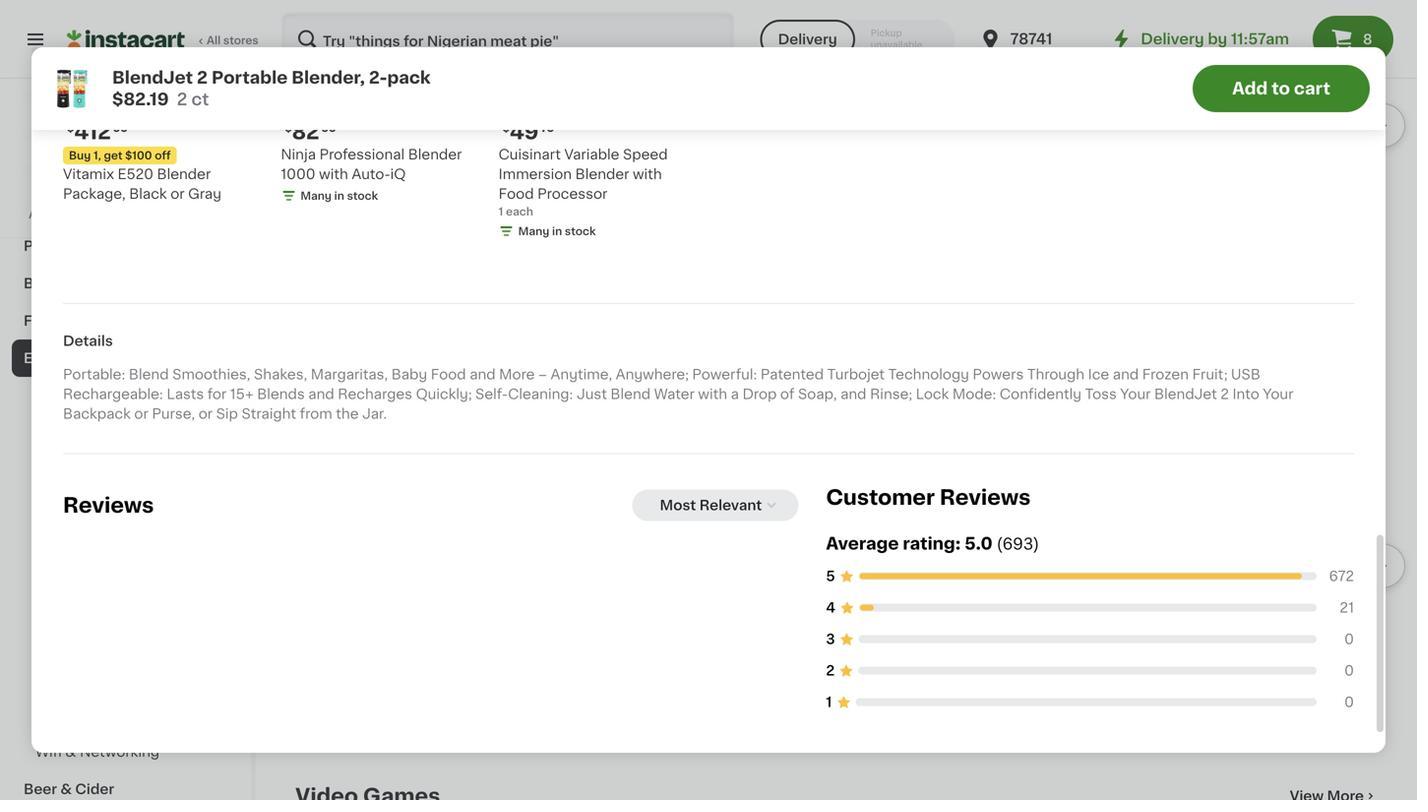 Task type: describe. For each thing, give the bounding box(es) containing it.
or right current at the bottom
[[347, 753, 356, 762]]

beer & cider link
[[12, 771, 239, 800]]

snacks
[[24, 202, 75, 216]]

many for buy 1, get $20 off
[[315, 295, 346, 306]]

accurate
[[624, 753, 663, 762]]

by
[[1208, 32, 1228, 46]]

or up approximate
[[154, 753, 163, 762]]

costco inside add costco membership to save "link"
[[54, 209, 95, 220]]

and down packaging at the left bottom of page
[[203, 765, 220, 774]]

1 vertical spatial many in stock
[[519, 226, 596, 237]]

rinse;
[[870, 387, 913, 401]]

customer
[[826, 487, 935, 508]]

with inside lg sp7r 7.1 channel high res audio sound bar with rear speaker kit
[[1323, 687, 1352, 700]]

add costco membership to save link
[[29, 207, 222, 223]]

1 horizontal spatial 1
[[826, 696, 832, 709]]

(usb-
[[1091, 667, 1133, 681]]

backpack
[[63, 407, 131, 421]]

c)
[[1133, 667, 1149, 681]]

wifi & networking
[[35, 745, 160, 759]]

instacart logo image
[[67, 28, 185, 51]]

for inside portable: blend smoothies, shakes, margaritas, baby food and more – anytime, anywhere; powerful: patented turbojet technology powers through ice and frozen fruit; usb rechargeable: lasts for 15+ blends and recharges quickly; self-cleaning: just blend water with a drop of soap, and rinse; lock mode: confidently toss your blendjet 2 into your backpack or purse, or sip straight from the jar.
[[208, 387, 227, 401]]

0 horizontal spatial blend
[[129, 368, 169, 381]]

4
[[826, 601, 836, 615]]

lock
[[916, 387, 949, 401]]

provided
[[222, 765, 261, 774]]

contact
[[901, 753, 935, 762]]

1 vertical spatial audio
[[35, 389, 75, 403]]

satisfaction
[[83, 190, 149, 200]]

more
[[499, 368, 535, 381]]

soundlink
[[774, 667, 846, 681]]

with inside 'foodsaver vacuum sealing system with handheld sealer attachment'
[[571, 238, 601, 252]]

membership
[[97, 209, 168, 220]]

complete.
[[358, 753, 403, 762]]

buy 1, get $20 off
[[301, 201, 398, 212]]

and left other
[[1269, 753, 1286, 762]]

beer & cider
[[24, 783, 114, 796]]

household
[[24, 90, 101, 103]]

drop
[[743, 387, 777, 401]]

and up self-
[[470, 368, 496, 381]]

customer reviews
[[826, 487, 1031, 508]]

the left most
[[582, 753, 597, 762]]

weight
[[1098, 753, 1128, 762]]

confidently
[[1000, 387, 1082, 401]]

and left warnings.
[[719, 753, 735, 762]]

airpods
[[955, 647, 1008, 661]]

672
[[1330, 570, 1355, 583]]

rear
[[1174, 706, 1206, 720]]

add for add to cart
[[1233, 80, 1268, 97]]

1 vertical spatial blend
[[611, 387, 651, 401]]

speaker inside lg sp7r 7.1 channel high res audio sound bar with rear speaker kit
[[1210, 706, 1266, 720]]

many in stock for 82
[[301, 191, 378, 202]]

be
[[298, 753, 310, 762]]

pets link
[[12, 227, 239, 265]]

$20
[[358, 201, 379, 212]]

vary
[[1151, 753, 1170, 762]]

99 for 112
[[560, 173, 575, 184]]

5
[[826, 570, 835, 583]]

get for 112
[[556, 201, 575, 212]]

product information or packaging displayed may not be current or complete. always refer to the physical product for the most accurate information and warnings. for additional information, contact the retailer or manufacturer. *actual weight may vary based on seasonality and other factors. estimated price is approximate and provided only for reference.
[[63, 753, 1348, 774]]

412
[[74, 122, 111, 142]]

2 may from the left
[[1130, 753, 1149, 762]]

add for add costco membership to save
[[29, 209, 51, 220]]

1 your from the left
[[1121, 387, 1151, 401]]

pack
[[387, 69, 431, 86]]

1 horizontal spatial off
[[382, 201, 398, 212]]

get for 412
[[104, 150, 123, 161]]

5.0
[[965, 536, 993, 552]]

smoothies,
[[172, 368, 250, 381]]

99 for 412
[[113, 123, 128, 134]]

high
[[1317, 667, 1349, 681]]

in for buy 1, get $20 off
[[349, 295, 359, 306]]

shakes,
[[254, 368, 307, 381]]

margaritas,
[[311, 368, 388, 381]]

1 vertical spatial for
[[567, 753, 580, 762]]

portable: blend smoothies, shakes, margaritas, baby food and more – anytime, anywhere; powerful: patented turbojet technology powers through ice and frozen fruit; usb rechargeable: lasts for 15+ blends and recharges quickly; self-cleaning: just blend water with a drop of soap, and rinse; lock mode: confidently toss your blendjet 2 into your backpack or purse, or sip straight from the jar.
[[63, 368, 1294, 421]]

manufacturer.
[[999, 753, 1061, 762]]

*actual
[[1063, 753, 1095, 762]]

1000
[[281, 168, 316, 181]]

ninja
[[281, 148, 316, 162]]

82 for $ 82 19
[[307, 172, 334, 193]]

res
[[1174, 687, 1201, 700]]

add costco membership to save
[[29, 209, 211, 220]]

or inside vitamix e520 blender package, black or gray
[[171, 187, 185, 201]]

each inside 212 airpods pro (2nd generation) with magsafe case (usb-c) with applecare+ included 1 each
[[962, 706, 989, 717]]

product
[[63, 753, 98, 762]]

frozen
[[1143, 368, 1189, 381]]

on
[[1202, 753, 1214, 762]]

bakery link
[[12, 115, 239, 153]]

anytime,
[[551, 368, 612, 381]]

meat & seafood
[[24, 164, 138, 178]]

1 vertical spatial stock
[[565, 226, 596, 237]]

49
[[510, 122, 539, 142]]

fruit;
[[1193, 368, 1228, 381]]

2 left ct
[[177, 91, 187, 108]]

delivery for delivery
[[778, 32, 838, 46]]

bar
[[1296, 687, 1319, 700]]

$ 82 19
[[299, 172, 348, 193]]

(1.56k)
[[808, 708, 846, 719]]

78741
[[1011, 32, 1053, 46]]

case
[[1052, 667, 1088, 681]]

through
[[1028, 368, 1085, 381]]

1 inside cuisinart variable speed immersion blender with food processor 1 each
[[499, 206, 503, 217]]

cables & chargers link
[[12, 489, 239, 527]]

2 information from the left
[[665, 753, 716, 762]]

8
[[1364, 32, 1373, 46]]

each inside cuisinart variable speed immersion blender with food processor 1 each
[[506, 206, 534, 217]]

1 vertical spatial audio link
[[12, 377, 239, 414]]

–
[[539, 368, 547, 381]]

soap,
[[798, 387, 837, 401]]

7.1
[[1237, 667, 1253, 681]]

wifi & networking link
[[12, 733, 239, 771]]

to inside button
[[1272, 80, 1291, 97]]

$ for $ 49 75
[[503, 123, 510, 134]]

packaging
[[165, 753, 211, 762]]

& for beer
[[60, 783, 72, 796]]

audio inside lg sp7r 7.1 channel high res audio sound bar with rear speaker kit
[[1204, 687, 1244, 700]]

78741 button
[[979, 12, 1097, 67]]

blender,
[[292, 69, 365, 86]]

the left the retailer
[[938, 753, 952, 762]]

chargers
[[102, 501, 165, 515]]

retailer
[[955, 753, 986, 762]]

based
[[1173, 753, 1200, 762]]

$ 112 99
[[519, 172, 575, 193]]

with inside portable: blend smoothies, shakes, margaritas, baby food and more – anytime, anywhere; powerful: patented turbojet technology powers through ice and frozen fruit; usb rechargeable: lasts for 15+ blends and recharges quickly; self-cleaning: just blend water with a drop of soap, and rinse; lock mode: confidently toss your blendjet 2 into your backpack or purse, or sip straight from the jar.
[[698, 387, 728, 401]]

blender inside cuisinart variable speed immersion blender with food processor 1 each
[[576, 168, 630, 181]]

lg
[[1174, 667, 1194, 681]]

recharges
[[338, 387, 413, 401]]

seafood
[[78, 164, 138, 178]]

of
[[781, 387, 795, 401]]



Task type: vqa. For each thing, say whether or not it's contained in the screenshot.
$ 0 25's (Est.)
no



Task type: locate. For each thing, give the bounding box(es) containing it.
99 up professional
[[321, 123, 337, 134]]

0 horizontal spatial your
[[1121, 387, 1151, 401]]

1 horizontal spatial buy
[[301, 201, 323, 212]]

0 horizontal spatial baby
[[24, 277, 60, 290]]

blendjet inside portable: blend smoothies, shakes, margaritas, baby food and more – anytime, anywhere; powerful: patented turbojet technology powers through ice and frozen fruit; usb rechargeable: lasts for 15+ blends and recharges quickly; self-cleaning: just blend water with a drop of soap, and rinse; lock mode: confidently toss your blendjet 2 into your backpack or purse, or sip straight from the jar.
[[1155, 387, 1218, 401]]

$ for $ 82 99
[[285, 123, 292, 134]]

not
[[281, 753, 296, 762]]

2 inside portable: blend smoothies, shakes, margaritas, baby food and more – anytime, anywhere; powerful: patented turbojet technology powers through ice and frozen fruit; usb rechargeable: lasts for 15+ blends and recharges quickly; self-cleaning: just blend water with a drop of soap, and rinse; lock mode: confidently toss your blendjet 2 into your backpack or purse, or sip straight from the jar.
[[1221, 387, 1230, 401]]

to inside "link"
[[170, 209, 182, 220]]

information
[[101, 753, 152, 762], [665, 753, 716, 762]]

blend down anywhere;
[[611, 387, 651, 401]]

the left physical
[[473, 753, 488, 762]]

to left cart
[[1272, 80, 1291, 97]]

add inside button
[[1233, 80, 1268, 97]]

and
[[470, 368, 496, 381], [1113, 368, 1139, 381], [308, 387, 334, 401], [841, 387, 867, 401], [719, 753, 735, 762], [1269, 753, 1286, 762], [203, 765, 220, 774]]

each up foodsaver
[[506, 206, 534, 217]]

buy 1, get $100 off
[[69, 150, 171, 161]]

0 horizontal spatial delivery
[[778, 32, 838, 46]]

all stores
[[207, 35, 259, 46]]

beer
[[24, 783, 57, 796]]

& for snacks
[[78, 202, 90, 216]]

1 horizontal spatial speaker
[[1210, 706, 1266, 720]]

$ down "cuisinart"
[[519, 173, 526, 184]]

1 horizontal spatial costco
[[100, 147, 151, 160]]

2 item carousel region from the top
[[295, 399, 1406, 753]]

sealing
[[652, 218, 702, 232]]

1 horizontal spatial for
[[285, 765, 297, 774]]

jar.
[[362, 407, 387, 421]]

or left sip
[[199, 407, 213, 421]]

2 left into
[[1221, 387, 1230, 401]]

0 vertical spatial blend
[[129, 368, 169, 381]]

blendjet down frozen
[[1155, 387, 1218, 401]]

0 vertical spatial many
[[301, 191, 332, 202]]

with inside ninja professional blender 1000 with auto-iq
[[319, 168, 348, 181]]

buy down $ 82 19
[[301, 201, 323, 212]]

0 horizontal spatial get
[[104, 150, 123, 161]]

2 0 from the top
[[1345, 664, 1355, 678]]

candy
[[93, 202, 140, 216]]

cuisinart variable speed immersion blender with food processor 1 each
[[499, 148, 668, 217]]

0 vertical spatial in
[[334, 191, 345, 202]]

None search field
[[282, 12, 735, 67]]

1 horizontal spatial get
[[336, 201, 355, 212]]

product
[[530, 753, 565, 762]]

food down immersion
[[499, 187, 534, 201]]

food for and
[[431, 368, 466, 381]]

package,
[[63, 187, 126, 201]]

audio up from
[[295, 353, 359, 374]]

1 information from the left
[[101, 753, 152, 762]]

many for 82
[[301, 191, 332, 202]]

1 horizontal spatial in
[[349, 295, 359, 306]]

and down "turbojet"
[[841, 387, 867, 401]]

0 horizontal spatial 1,
[[93, 150, 101, 161]]

1 vertical spatial each
[[962, 706, 989, 717]]

1 vertical spatial in
[[552, 226, 562, 237]]

patented
[[761, 368, 824, 381]]

82 up ninja
[[292, 122, 319, 142]]

floral link
[[12, 302, 239, 340]]

vacuum
[[593, 218, 648, 232]]

2 horizontal spatial to
[[1272, 80, 1291, 97]]

bakery
[[24, 127, 73, 141]]

just
[[577, 387, 607, 401]]

audio
[[295, 353, 359, 374], [35, 389, 75, 403], [1204, 687, 1244, 700]]

2 horizontal spatial blender
[[576, 168, 630, 181]]

or left gray
[[171, 187, 185, 201]]

snacks & candy link
[[12, 190, 239, 227]]

costco logo image
[[107, 102, 144, 140]]

speaker
[[806, 687, 863, 700], [1210, 706, 1266, 720]]

add to cart
[[1233, 80, 1331, 97]]

8 button
[[1313, 16, 1394, 63]]

1, up 'seafood'
[[93, 150, 101, 161]]

2 your from the left
[[1264, 387, 1294, 401]]

1 vertical spatial food
[[431, 368, 466, 381]]

food inside portable: blend smoothies, shakes, margaritas, baby food and more – anytime, anywhere; powerful: patented turbojet technology powers through ice and frozen fruit; usb rechargeable: lasts for 15+ blends and recharges quickly; self-cleaning: just blend water with a drop of soap, and rinse; lock mode: confidently toss your blendjet 2 into your backpack or purse, or sip straight from the jar.
[[431, 368, 466, 381]]

displayed
[[214, 753, 257, 762]]

stock for 82
[[347, 191, 378, 202]]

99 inside $ 82 99
[[321, 123, 337, 134]]

$82.19
[[112, 91, 169, 108]]

channel
[[1256, 667, 1313, 681]]

get up 'seafood'
[[104, 150, 123, 161]]

foodsaver vacuum sealing system with handheld sealer attachment
[[515, 218, 718, 271]]

the
[[336, 407, 359, 421], [473, 753, 488, 762], [582, 753, 597, 762], [938, 753, 952, 762]]

1 vertical spatial to
[[170, 209, 182, 220]]

service type group
[[761, 20, 956, 59]]

price
[[110, 765, 133, 774]]

to down guarantee
[[170, 209, 182, 220]]

2 vertical spatial to
[[462, 753, 471, 762]]

$ inside "$ 112 99"
[[519, 173, 526, 184]]

2 horizontal spatial get
[[556, 201, 575, 212]]

many up system
[[519, 226, 550, 237]]

buy down 112 on the top of page
[[521, 201, 543, 212]]

off right $25 at left
[[601, 201, 617, 212]]

anywhere;
[[616, 368, 689, 381]]

and right ice
[[1113, 368, 1139, 381]]

1 horizontal spatial baby
[[392, 368, 427, 381]]

the inside portable: blend smoothies, shakes, margaritas, baby food and more – anytime, anywhere; powerful: patented turbojet technology powers through ice and frozen fruit; usb rechargeable: lasts for 15+ blends and recharges quickly; self-cleaning: just blend water with a drop of soap, and rinse; lock mode: confidently toss your blendjet 2 into your backpack or purse, or sip straight from the jar.
[[336, 407, 359, 421]]

or right the retailer
[[988, 753, 997, 762]]

2 horizontal spatial 99
[[560, 173, 575, 184]]

1 horizontal spatial blend
[[611, 387, 651, 401]]

in up margaritas,
[[349, 295, 359, 306]]

blender inside vitamix e520 blender package, black or gray
[[157, 168, 211, 181]]

black
[[129, 187, 167, 201]]

1 vertical spatial speaker
[[1210, 706, 1266, 720]]

delivery by 11:57am
[[1141, 32, 1290, 46]]

seasonality
[[1216, 753, 1267, 762]]

0 horizontal spatial off
[[155, 150, 171, 161]]

0 vertical spatial to
[[1272, 80, 1291, 97]]

item carousel region containing 212
[[295, 399, 1406, 753]]

buy for 112
[[521, 201, 543, 212]]

food up quickly;
[[431, 368, 466, 381]]

1, up foodsaver
[[546, 201, 553, 212]]

turbojet
[[828, 368, 885, 381]]

& right 'wifi'
[[65, 745, 76, 759]]

baby up recharges
[[392, 368, 427, 381]]

off for 112
[[601, 201, 617, 212]]

1 horizontal spatial blendjet
[[1155, 387, 1218, 401]]

information right accurate
[[665, 753, 716, 762]]

$ 82 99
[[285, 122, 337, 142]]

speed
[[623, 148, 668, 162]]

2 vertical spatial in
[[349, 295, 359, 306]]

$ for $ 82 19
[[299, 173, 307, 184]]

2 vertical spatial for
[[285, 765, 297, 774]]

bluetooth
[[735, 687, 803, 700]]

0 horizontal spatial information
[[101, 753, 152, 762]]

delivery for delivery by 11:57am
[[1141, 32, 1205, 46]]

3
[[826, 633, 835, 646]]

bose
[[735, 667, 770, 681]]

blendjet inside blendjet 2 portable blender, 2-pack $82.19 2 ct
[[112, 69, 193, 86]]

each
[[506, 206, 534, 217], [962, 706, 989, 717]]

1 horizontal spatial 1,
[[326, 201, 334, 212]]

reviews down the backpack
[[63, 495, 154, 516]]

sound
[[1248, 687, 1292, 700]]

& right cables on the bottom left of the page
[[87, 501, 98, 515]]

1 vertical spatial item carousel region
[[295, 399, 1406, 753]]

19
[[336, 173, 348, 184]]

most relevant button
[[633, 490, 799, 521]]

add inside "link"
[[29, 209, 51, 220]]

self-
[[476, 387, 508, 401]]

included
[[1072, 687, 1133, 700]]

off up policy
[[155, 150, 171, 161]]

baby link
[[12, 265, 239, 302]]

0 vertical spatial speaker
[[806, 687, 863, 700]]

2 vertical spatial stock
[[362, 295, 393, 306]]

stock down $25 at left
[[565, 226, 596, 237]]

item carousel region
[[295, 0, 1406, 320], [295, 399, 1406, 753]]

99 inside "$ 112 99"
[[560, 173, 575, 184]]

0 vertical spatial audio
[[295, 353, 359, 374]]

0 horizontal spatial 1
[[499, 206, 503, 217]]

0 horizontal spatial blendjet
[[112, 69, 193, 86]]

may
[[260, 753, 279, 762], [1130, 753, 1149, 762]]

1 horizontal spatial blender
[[408, 148, 462, 162]]

usb
[[1232, 368, 1261, 381]]

policy
[[138, 170, 172, 181]]

delivery by 11:57am link
[[1110, 28, 1290, 51]]

1 horizontal spatial your
[[1264, 387, 1294, 401]]

$ inside $ 82 19
[[299, 173, 307, 184]]

each up the retailer
[[962, 706, 989, 717]]

audio down electronics
[[35, 389, 75, 403]]

many in stock for buy 1, get $20 off
[[315, 295, 393, 306]]

0 horizontal spatial may
[[260, 753, 279, 762]]

baby up floral
[[24, 277, 60, 290]]

1 down immersion
[[499, 206, 503, 217]]

100% satisfaction guarantee button
[[31, 183, 220, 203]]

with inside cuisinart variable speed immersion blender with food processor 1 each
[[633, 168, 662, 181]]

vitamix
[[63, 168, 114, 181]]

$ inside $ 82 99
[[285, 123, 292, 134]]

1 0 from the top
[[1345, 633, 1355, 646]]

1 horizontal spatial audio link
[[295, 352, 359, 375]]

1 vertical spatial baby
[[392, 368, 427, 381]]

off for 412
[[155, 150, 171, 161]]

1 vertical spatial add
[[29, 209, 51, 220]]

82 left 19
[[307, 172, 334, 193]]

99 up processor on the top
[[560, 173, 575, 184]]

add down 11:57am
[[1233, 80, 1268, 97]]

$ inside $ 412 99
[[67, 123, 74, 134]]

in for 82
[[334, 191, 345, 202]]

many in stock down 19
[[301, 191, 378, 202]]

1 item carousel region from the top
[[295, 0, 1406, 320]]

blender for iq
[[408, 148, 462, 162]]

$ for $ 412 99
[[67, 123, 74, 134]]

2 horizontal spatial in
[[552, 226, 562, 237]]

food inside cuisinart variable speed immersion blender with food processor 1 each
[[499, 187, 534, 201]]

blender inside ninja professional blender 1000 with auto-iq
[[408, 148, 462, 162]]

add up the pets
[[29, 209, 51, 220]]

0 horizontal spatial to
[[170, 209, 182, 220]]

& right 'beer'
[[60, 783, 72, 796]]

many up margaritas,
[[315, 295, 346, 306]]

portable
[[212, 69, 288, 86]]

auto-
[[352, 168, 391, 181]]

2 vertical spatial 0
[[1345, 696, 1355, 709]]

2 vertical spatial audio
[[1204, 687, 1244, 700]]

your right into
[[1264, 387, 1294, 401]]

82 for $ 82 99
[[292, 122, 319, 142]]

0 horizontal spatial for
[[208, 387, 227, 401]]

1 vertical spatial many
[[519, 226, 550, 237]]

1 horizontal spatial audio
[[295, 353, 359, 374]]

delivery button
[[761, 20, 855, 59]]

cables
[[35, 501, 84, 515]]

0 horizontal spatial food
[[431, 368, 466, 381]]

& down package,
[[78, 202, 90, 216]]

0 horizontal spatial reviews
[[63, 495, 154, 516]]

reference.
[[300, 765, 345, 774]]

to right 'refer'
[[462, 753, 471, 762]]

1 vertical spatial blendjet
[[1155, 387, 1218, 401]]

$ down 'household'
[[67, 123, 74, 134]]

11:57am
[[1231, 32, 1290, 46]]

view
[[67, 170, 94, 181]]

for down smoothies,
[[208, 387, 227, 401]]

audio down sp7r
[[1204, 687, 1244, 700]]

0 vertical spatial stock
[[347, 191, 378, 202]]

a
[[731, 387, 739, 401]]

99
[[113, 123, 128, 134], [321, 123, 337, 134], [560, 173, 575, 184]]

to inside "product information or packaging displayed may not be current or complete. always refer to the physical product for the most accurate information and warnings. for additional information, contact the retailer or manufacturer. *actual weight may vary based on seasonality and other factors. estimated price is approximate and provided only for reference."
[[462, 753, 471, 762]]

212 airpods pro (2nd generation) with magsafe case (usb-c) with applecare+ included 1 each
[[955, 621, 1153, 717]]

1 inside 212 airpods pro (2nd generation) with magsafe case (usb-c) with applecare+ included 1 each
[[955, 706, 959, 717]]

& for meat
[[63, 164, 75, 178]]

get left $20
[[336, 201, 355, 212]]

details
[[63, 334, 113, 348]]

0 vertical spatial baby
[[24, 277, 60, 290]]

99 for 82
[[321, 123, 337, 134]]

item carousel region containing 82
[[295, 0, 1406, 320]]

in down 19
[[334, 191, 345, 202]]

most
[[599, 753, 622, 762]]

view pricing policy
[[67, 170, 172, 181]]

& for wifi
[[65, 745, 76, 759]]

buy up meat & seafood
[[69, 150, 91, 161]]

baby inside portable: blend smoothies, shakes, margaritas, baby food and more – anytime, anywhere; powerful: patented turbojet technology powers through ice and frozen fruit; usb rechargeable: lasts for 15+ blends and recharges quickly; self-cleaning: just blend water with a drop of soap, and rinse; lock mode: confidently toss your blendjet 2 into your backpack or purse, or sip straight from the jar.
[[392, 368, 427, 381]]

stock up margaritas,
[[362, 295, 393, 306]]

$ inside $ 49 75
[[503, 123, 510, 134]]

may left vary
[[1130, 753, 1149, 762]]

1 up the retailer
[[955, 706, 959, 717]]

always
[[405, 753, 436, 762]]

2 horizontal spatial off
[[601, 201, 617, 212]]

0 vertical spatial many in stock
[[301, 191, 378, 202]]

1 vertical spatial 82
[[307, 172, 334, 193]]

0 for 3
[[1345, 633, 1355, 646]]

0 vertical spatial costco
[[100, 147, 151, 160]]

1 horizontal spatial 99
[[321, 123, 337, 134]]

$ up "cuisinart"
[[503, 123, 510, 134]]

2 horizontal spatial for
[[567, 753, 580, 762]]

may up only
[[260, 753, 279, 762]]

0 horizontal spatial speaker
[[806, 687, 863, 700]]

1 horizontal spatial information
[[665, 753, 716, 762]]

2 vertical spatial many
[[315, 295, 346, 306]]

0 vertical spatial audio link
[[295, 352, 359, 375]]

wifi
[[35, 745, 62, 759]]

reviews up 5.0
[[940, 487, 1031, 508]]

0 vertical spatial for
[[208, 387, 227, 401]]

1 vertical spatial costco
[[54, 209, 95, 220]]

snacks & candy
[[24, 202, 140, 216]]

blender right professional
[[408, 148, 462, 162]]

1, for 112
[[546, 201, 553, 212]]

magsafe
[[987, 667, 1049, 681]]

$ up ninja
[[285, 123, 292, 134]]

0 horizontal spatial audio
[[35, 389, 75, 403]]

0 horizontal spatial 99
[[113, 123, 128, 134]]

99 inside $ 412 99
[[113, 123, 128, 134]]

your right "toss" at right
[[1121, 387, 1151, 401]]

buy 1, get $25 off
[[521, 201, 617, 212]]

2 horizontal spatial buy
[[521, 201, 543, 212]]

food for processor
[[499, 187, 534, 201]]

& for cables
[[87, 501, 98, 515]]

1 horizontal spatial delivery
[[1141, 32, 1205, 46]]

2-
[[369, 69, 387, 86]]

buy for 412
[[69, 150, 91, 161]]

blender down variable
[[576, 168, 630, 181]]

212
[[966, 621, 1002, 642]]

many in stock up margaritas,
[[315, 295, 393, 306]]

1 horizontal spatial to
[[462, 753, 471, 762]]

0 horizontal spatial in
[[334, 191, 345, 202]]

from
[[300, 407, 332, 421]]

system
[[515, 238, 568, 252]]

blendjet up $82.19
[[112, 69, 193, 86]]

1 may from the left
[[260, 753, 279, 762]]

speaker inside the bose soundlink flex se bluetooth speaker (1.56k)
[[806, 687, 863, 700]]

blender up guarantee
[[157, 168, 211, 181]]

blend up rechargeable:
[[129, 368, 169, 381]]

most
[[660, 499, 696, 512]]

1 down the soundlink
[[826, 696, 832, 709]]

2 horizontal spatial audio
[[1204, 687, 1244, 700]]

1
[[499, 206, 503, 217], [826, 696, 832, 709], [955, 706, 959, 717]]

0 horizontal spatial buy
[[69, 150, 91, 161]]

many down "1000"
[[301, 191, 332, 202]]

blender for gray
[[157, 168, 211, 181]]

1, for 412
[[93, 150, 101, 161]]

1, down $ 82 19
[[326, 201, 334, 212]]

water
[[654, 387, 695, 401]]

2 up ct
[[197, 69, 208, 86]]

3 0 from the top
[[1345, 696, 1355, 709]]

2 vertical spatial many in stock
[[315, 295, 393, 306]]

in up system
[[552, 226, 562, 237]]

0 vertical spatial add
[[1233, 80, 1268, 97]]

2 horizontal spatial 1,
[[546, 201, 553, 212]]

0 vertical spatial each
[[506, 206, 534, 217]]

many in stock
[[301, 191, 378, 202], [519, 226, 596, 237], [315, 295, 393, 306]]

0 vertical spatial food
[[499, 187, 534, 201]]

lg sp7r 7.1 channel high res audio sound bar with rear speaker kit
[[1174, 667, 1352, 720]]

generation)
[[1074, 647, 1153, 661]]

information up price
[[101, 753, 152, 762]]

for down not
[[285, 765, 297, 774]]

delivery inside 'link'
[[1141, 32, 1205, 46]]

99 up buy 1, get $100 off
[[113, 123, 128, 134]]

1 horizontal spatial may
[[1130, 753, 1149, 762]]

$ down ninja
[[299, 173, 307, 184]]

or left purse,
[[134, 407, 148, 421]]

meat
[[24, 164, 60, 178]]

0 vertical spatial item carousel region
[[295, 0, 1406, 320]]

blendjet
[[112, 69, 193, 86], [1155, 387, 1218, 401]]

$142.99 element
[[735, 619, 939, 644]]

and up from
[[308, 387, 334, 401]]

0 for 1
[[1345, 696, 1355, 709]]

$ for $ 112 99
[[519, 173, 526, 184]]

stock down auto-
[[347, 191, 378, 202]]

get down processor on the top
[[556, 201, 575, 212]]

speaker down sound
[[1210, 706, 1266, 720]]

1 horizontal spatial food
[[499, 187, 534, 201]]

pro
[[1012, 647, 1035, 661]]

1 horizontal spatial add
[[1233, 80, 1268, 97]]

2 down 3
[[826, 664, 835, 678]]

off right $20
[[382, 201, 398, 212]]

0 horizontal spatial each
[[506, 206, 534, 217]]

for right product
[[567, 753, 580, 762]]

stock for buy 1, get $20 off
[[362, 295, 393, 306]]

& up 100%
[[63, 164, 75, 178]]

speaker up "(1.56k)"
[[806, 687, 863, 700]]

flex
[[850, 667, 878, 681]]

0 horizontal spatial costco
[[54, 209, 95, 220]]

0 for 2
[[1345, 664, 1355, 678]]

delivery inside button
[[778, 32, 838, 46]]

buy
[[69, 150, 91, 161], [301, 201, 323, 212], [521, 201, 543, 212]]

many in stock up system
[[519, 226, 596, 237]]

0 horizontal spatial add
[[29, 209, 51, 220]]

2 horizontal spatial 1
[[955, 706, 959, 717]]

0 horizontal spatial blender
[[157, 168, 211, 181]]

the left jar.
[[336, 407, 359, 421]]

1 horizontal spatial reviews
[[940, 487, 1031, 508]]



